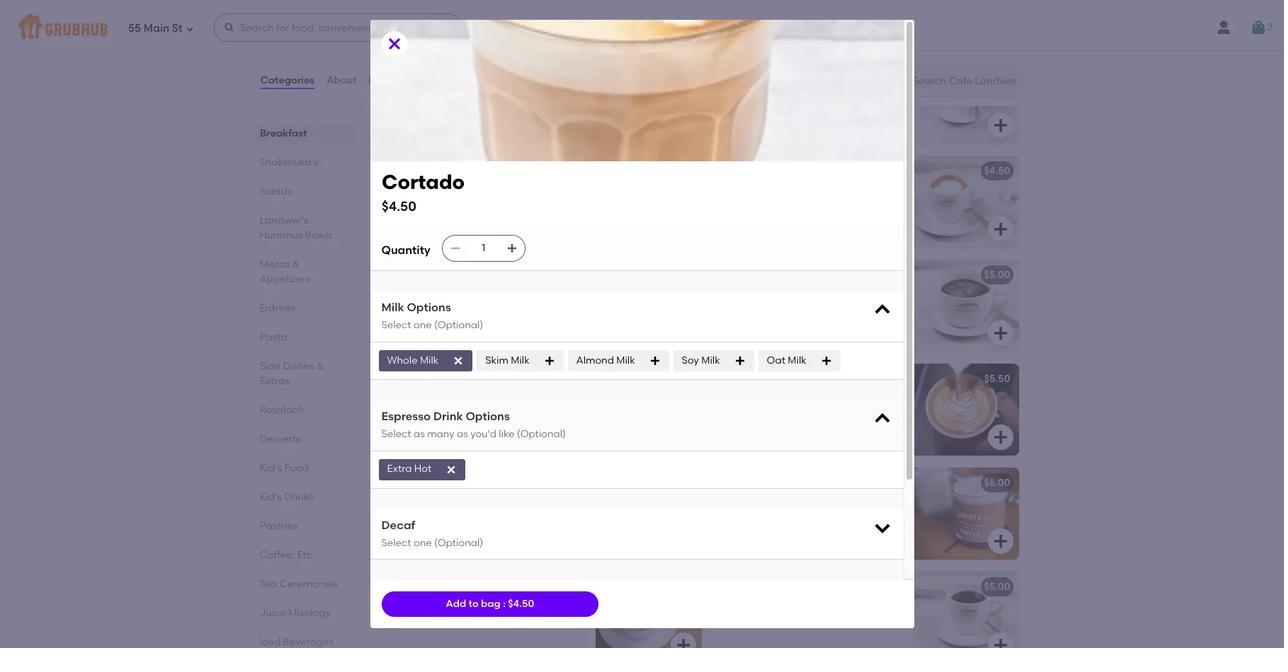 Task type: vqa. For each thing, say whether or not it's contained in the screenshot.
bottommost ONE
yes



Task type: describe. For each thing, give the bounding box(es) containing it.
oat
[[767, 355, 786, 367]]

main navigation navigation
[[0, 0, 1285, 55]]

(optional) inside espresso drink options select as many as you'd like (optional)
[[517, 429, 566, 441]]

milk for oat milk
[[788, 355, 807, 367]]

side
[[260, 361, 280, 373]]

latte large button
[[396, 572, 702, 649]]

whole
[[387, 355, 418, 367]]

shakshuka's tab
[[260, 155, 348, 170]]

one inside milk options select one (optional)
[[414, 320, 432, 332]]

drink
[[434, 410, 463, 423]]

rosalach tab
[[260, 403, 348, 418]]

landwer's hummus bowls tab
[[260, 213, 348, 243]]

add to bag : $4.50
[[446, 599, 534, 611]]

milk for soy milk
[[702, 355, 720, 367]]

main
[[144, 22, 169, 34]]

mezza & appetizers tab
[[260, 257, 348, 287]]

single for macchiato single
[[459, 165, 489, 177]]

hot
[[414, 464, 432, 476]]

latte for latte large
[[404, 582, 430, 594]]

decaf
[[382, 519, 415, 532]]

whole milk
[[387, 355, 439, 367]]

2
[[1268, 21, 1273, 33]]

select inside milk options select one (optional)
[[382, 320, 411, 332]]

salads
[[260, 186, 292, 198]]

espresso for drink
[[382, 410, 431, 423]]

one inside 'decaf select one (optional)'
[[414, 538, 432, 550]]

55
[[128, 22, 141, 34]]

to
[[469, 599, 479, 611]]

coffee, etc inside tab
[[260, 550, 313, 562]]

shakshuka's
[[260, 157, 319, 169]]

you'd
[[471, 429, 497, 441]]

large for latte large
[[432, 582, 461, 594]]

breakfast
[[260, 128, 307, 140]]

extra
[[387, 464, 412, 476]]

appetizers
[[260, 273, 311, 286]]

dishes
[[283, 361, 314, 373]]

(optional) inside 'decaf select one (optional)'
[[434, 538, 483, 550]]

mixology
[[288, 608, 331, 620]]

svg image inside main navigation navigation
[[224, 22, 235, 33]]

cortado for cortado
[[404, 373, 445, 385]]

breakfast tab
[[260, 126, 348, 141]]

latte large
[[404, 582, 461, 594]]

espresso single image
[[595, 52, 702, 144]]

1 horizontal spatial coffee,
[[393, 18, 448, 36]]

options inside milk options select one (optional)
[[407, 301, 451, 314]]

kid's food tab
[[260, 461, 348, 476]]

$6.00 for cappuccino large image
[[667, 478, 693, 490]]

categories
[[260, 74, 315, 86]]

macchiato single image
[[595, 156, 702, 248]]

milk for skim milk
[[511, 355, 530, 367]]

cortado $4.50
[[382, 170, 464, 214]]

bowls
[[305, 230, 333, 242]]

2 as from the left
[[457, 429, 468, 441]]

large for americano large
[[778, 269, 806, 281]]

macchiato single
[[404, 165, 489, 177]]

soy milk
[[682, 355, 720, 367]]

espresso double
[[722, 61, 802, 73]]

entrées tab
[[260, 301, 348, 316]]

americano image
[[595, 260, 702, 352]]

$5.00 button
[[713, 572, 1019, 649]]

espresso single
[[404, 61, 479, 73]]

options inside espresso drink options select as many as you'd like (optional)
[[466, 410, 510, 423]]

americano large
[[722, 269, 806, 281]]

cappuccino large image
[[595, 468, 702, 560]]

side dishes & extras tab
[[260, 359, 348, 389]]

select inside 'decaf select one (optional)'
[[382, 538, 411, 550]]

oat milk
[[767, 355, 807, 367]]

landwer's hummus bowls
[[260, 215, 333, 242]]

about
[[327, 74, 357, 86]]

soy
[[682, 355, 699, 367]]

skim milk
[[486, 355, 530, 367]]

tea ceremonies
[[260, 579, 338, 591]]

quantity
[[382, 244, 431, 257]]

add
[[446, 599, 466, 611]]

pastries tab
[[260, 519, 348, 534]]

select inside espresso drink options select as many as you'd like (optional)
[[382, 429, 411, 441]]

Search Cafe Landwer search field
[[911, 74, 1020, 88]]

juice mixology
[[260, 608, 331, 620]]

pastries
[[260, 521, 297, 533]]

kid's drinks tab
[[260, 490, 348, 505]]



Task type: locate. For each thing, give the bounding box(es) containing it.
0 horizontal spatial coffee,
[[260, 550, 295, 562]]

extras
[[260, 376, 289, 388]]

landwer's
[[260, 215, 309, 227]]

categories button
[[260, 55, 315, 106]]

$3.75
[[668, 165, 693, 177]]

0 horizontal spatial cappuccino
[[404, 478, 465, 490]]

3 select from the top
[[382, 538, 411, 550]]

& right dishes
[[316, 361, 324, 373]]

etc inside tab
[[297, 550, 313, 562]]

americano for americano
[[404, 269, 458, 281]]

0 vertical spatial kid's
[[260, 463, 282, 475]]

0 vertical spatial options
[[407, 301, 451, 314]]

0 vertical spatial coffee,
[[393, 18, 448, 36]]

(optional) inside milk options select one (optional)
[[434, 320, 483, 332]]

0 vertical spatial &
[[292, 259, 300, 271]]

double for espresso double
[[767, 61, 802, 73]]

large
[[778, 269, 806, 281], [467, 478, 495, 490], [432, 582, 461, 594]]

milk for whole milk
[[420, 355, 439, 367]]

cortado image
[[595, 364, 702, 456]]

& up appetizers
[[292, 259, 300, 271]]

svg image inside 2 button
[[1251, 19, 1268, 36]]

1 horizontal spatial cappuccino
[[722, 373, 782, 385]]

2 horizontal spatial large
[[778, 269, 806, 281]]

food
[[284, 463, 309, 475]]

tea
[[260, 579, 277, 591]]

1 $6.00 from the left
[[667, 478, 693, 490]]

&
[[292, 259, 300, 271], [316, 361, 324, 373]]

mezza & appetizers
[[260, 259, 311, 286]]

1 kid's from the top
[[260, 463, 282, 475]]

reviews button
[[368, 55, 409, 106]]

coffee, etc tab
[[260, 548, 348, 563]]

coffee, etc down pastries
[[260, 550, 313, 562]]

kid's inside tab
[[260, 463, 282, 475]]

extra hot
[[387, 464, 432, 476]]

cappuccino down hot
[[404, 478, 465, 490]]

cappuccino large
[[404, 478, 495, 490]]

0 vertical spatial cappuccino
[[722, 373, 782, 385]]

select
[[382, 320, 411, 332], [382, 429, 411, 441], [382, 538, 411, 550]]

many
[[427, 429, 455, 441]]

tab
[[260, 636, 348, 649]]

double for macchiato double
[[777, 165, 811, 177]]

0 horizontal spatial $6.00
[[667, 478, 693, 490]]

americano
[[404, 269, 458, 281], [722, 269, 776, 281]]

$5.00 inside button
[[984, 582, 1011, 594]]

1 macchiato from the left
[[404, 165, 457, 177]]

side dishes & extras
[[260, 361, 324, 388]]

bag
[[481, 599, 501, 611]]

pasta
[[260, 332, 287, 344]]

$5.00
[[667, 269, 693, 281], [984, 269, 1011, 281], [984, 582, 1011, 594]]

espresso inside espresso drink options select as many as you'd like (optional)
[[382, 410, 431, 423]]

large for cappuccino large
[[467, 478, 495, 490]]

pasta tab
[[260, 330, 348, 345]]

(optional)
[[434, 320, 483, 332], [517, 429, 566, 441], [434, 538, 483, 550]]

milk inside milk options select one (optional)
[[382, 301, 404, 314]]

macchiato double
[[722, 165, 811, 177]]

:
[[503, 599, 506, 611]]

kid's drinks
[[260, 492, 314, 504]]

svg image
[[1251, 19, 1268, 36], [185, 24, 194, 33], [386, 35, 403, 52], [675, 117, 692, 134], [992, 221, 1009, 238], [873, 300, 892, 320], [453, 355, 464, 367], [544, 355, 555, 367], [649, 355, 661, 367], [821, 355, 832, 367], [992, 429, 1009, 446], [446, 464, 457, 476], [873, 518, 892, 538], [992, 534, 1009, 551], [675, 638, 692, 649], [992, 638, 1009, 649]]

1 horizontal spatial as
[[457, 429, 468, 441]]

espresso drink options select as many as you'd like (optional)
[[382, 410, 566, 441]]

1 horizontal spatial $6.00
[[984, 478, 1011, 490]]

kid's left drinks
[[260, 492, 282, 504]]

coffee, inside tab
[[260, 550, 295, 562]]

cortado up quantity
[[382, 170, 464, 194]]

house blend coffee - drip coffee image
[[913, 572, 1019, 649]]

0 horizontal spatial coffee, etc
[[260, 550, 313, 562]]

kid's
[[260, 463, 282, 475], [260, 492, 282, 504]]

almond
[[576, 355, 614, 367]]

$5.00 for americano
[[667, 269, 693, 281]]

latte
[[722, 478, 747, 490], [404, 582, 430, 594]]

coffee,
[[393, 18, 448, 36], [260, 550, 295, 562]]

as left the many
[[414, 429, 425, 441]]

select down the decaf
[[382, 538, 411, 550]]

1 vertical spatial large
[[467, 478, 495, 490]]

1 vertical spatial single
[[459, 165, 489, 177]]

(optional) up latte large
[[434, 538, 483, 550]]

espresso for single
[[404, 61, 447, 73]]

1 americano from the left
[[404, 269, 458, 281]]

coffee, down pastries
[[260, 550, 295, 562]]

milk options select one (optional)
[[382, 301, 483, 332]]

espresso up "reviews" at the left top of the page
[[404, 61, 447, 73]]

0 vertical spatial large
[[778, 269, 806, 281]]

double
[[767, 61, 802, 73], [777, 165, 811, 177]]

$4.00
[[984, 61, 1011, 73]]

svg image
[[224, 22, 235, 33], [992, 117, 1009, 134], [675, 221, 692, 238], [450, 243, 461, 254], [506, 243, 518, 254], [675, 325, 692, 342], [992, 325, 1009, 342], [734, 355, 746, 367], [873, 409, 892, 429]]

select up extra
[[382, 429, 411, 441]]

kid's inside tab
[[260, 492, 282, 504]]

0 vertical spatial single
[[449, 61, 479, 73]]

$5.50
[[985, 373, 1011, 385]]

desserts tab
[[260, 432, 348, 447]]

milk right whole
[[420, 355, 439, 367]]

0 horizontal spatial as
[[414, 429, 425, 441]]

1 vertical spatial double
[[777, 165, 811, 177]]

desserts
[[260, 434, 300, 446]]

st
[[172, 22, 183, 34]]

decaf select one (optional)
[[382, 519, 483, 550]]

one
[[414, 320, 432, 332], [414, 538, 432, 550]]

1 vertical spatial options
[[466, 410, 510, 423]]

0 horizontal spatial macchiato
[[404, 165, 457, 177]]

mezza
[[260, 259, 290, 271]]

1 horizontal spatial etc
[[451, 18, 476, 36]]

0 vertical spatial (optional)
[[434, 320, 483, 332]]

milk for almond milk
[[617, 355, 635, 367]]

macchiato for macchiato single
[[404, 165, 457, 177]]

$6.00
[[667, 478, 693, 490], [984, 478, 1011, 490]]

1 vertical spatial coffee,
[[260, 550, 295, 562]]

milk right soy
[[702, 355, 720, 367]]

1 vertical spatial &
[[316, 361, 324, 373]]

0 vertical spatial coffee, etc
[[393, 18, 476, 36]]

1 vertical spatial cappuccino
[[404, 478, 465, 490]]

options up you'd
[[466, 410, 510, 423]]

milk
[[382, 301, 404, 314], [420, 355, 439, 367], [511, 355, 530, 367], [617, 355, 635, 367], [702, 355, 720, 367], [788, 355, 807, 367]]

2 vertical spatial large
[[432, 582, 461, 594]]

& inside mezza & appetizers
[[292, 259, 300, 271]]

tea ceremonies tab
[[260, 577, 348, 592]]

single
[[449, 61, 479, 73], [459, 165, 489, 177]]

rosalach
[[260, 405, 304, 417]]

1 vertical spatial (optional)
[[517, 429, 566, 441]]

americano for americano large
[[722, 269, 776, 281]]

cortado for cortado $4.50
[[382, 170, 464, 194]]

(optional) right like
[[517, 429, 566, 441]]

espresso double image
[[913, 52, 1019, 144]]

$5.00 for americano large
[[984, 269, 1011, 281]]

1 horizontal spatial latte
[[722, 478, 747, 490]]

cappuccino for cappuccino
[[722, 373, 782, 385]]

1 vertical spatial etc
[[297, 550, 313, 562]]

select up whole
[[382, 320, 411, 332]]

2 select from the top
[[382, 429, 411, 441]]

0 horizontal spatial large
[[432, 582, 461, 594]]

kid's left 'food'
[[260, 463, 282, 475]]

2 one from the top
[[414, 538, 432, 550]]

1 vertical spatial coffee, etc
[[260, 550, 313, 562]]

large inside latte large button
[[432, 582, 461, 594]]

0 horizontal spatial &
[[292, 259, 300, 271]]

1 horizontal spatial &
[[316, 361, 324, 373]]

skim
[[486, 355, 509, 367]]

2 button
[[1251, 15, 1273, 40]]

espresso right $3.50
[[722, 61, 765, 73]]

0 horizontal spatial options
[[407, 301, 451, 314]]

macchiato for macchiato double
[[722, 165, 774, 177]]

1 one from the top
[[414, 320, 432, 332]]

1 as from the left
[[414, 429, 425, 441]]

milk right skim at left
[[511, 355, 530, 367]]

cappuccino
[[722, 373, 782, 385], [404, 478, 465, 490]]

coffee, etc up espresso single
[[393, 18, 476, 36]]

almond milk
[[576, 355, 635, 367]]

1 horizontal spatial large
[[467, 478, 495, 490]]

one down the decaf
[[414, 538, 432, 550]]

options up whole milk
[[407, 301, 451, 314]]

1 horizontal spatial macchiato
[[722, 165, 774, 177]]

2 kid's from the top
[[260, 492, 282, 504]]

$3.50
[[667, 61, 693, 73]]

$6.00 for the latte "image"
[[984, 478, 1011, 490]]

kid's for kid's food
[[260, 463, 282, 475]]

1 horizontal spatial americano
[[722, 269, 776, 281]]

coffee, etc
[[393, 18, 476, 36], [260, 550, 313, 562]]

0 vertical spatial etc
[[451, 18, 476, 36]]

2 macchiato from the left
[[722, 165, 774, 177]]

cappuccino down oat
[[722, 373, 782, 385]]

0 vertical spatial select
[[382, 320, 411, 332]]

about button
[[326, 55, 357, 106]]

kid's for kid's drinks
[[260, 492, 282, 504]]

milk right almond
[[617, 355, 635, 367]]

latte large image
[[595, 572, 702, 649]]

latte for latte
[[722, 478, 747, 490]]

1 select from the top
[[382, 320, 411, 332]]

2 vertical spatial (optional)
[[434, 538, 483, 550]]

hummus
[[260, 230, 303, 242]]

cortado
[[382, 170, 464, 194], [404, 373, 445, 385]]

1 vertical spatial cortado
[[404, 373, 445, 385]]

0 vertical spatial cortado
[[382, 170, 464, 194]]

(optional) up whole milk
[[434, 320, 483, 332]]

0 vertical spatial double
[[767, 61, 802, 73]]

kid's food
[[260, 463, 309, 475]]

espresso up the many
[[382, 410, 431, 423]]

& inside 'side dishes & extras'
[[316, 361, 324, 373]]

1 vertical spatial select
[[382, 429, 411, 441]]

$4.50 inside cortado $4.50
[[382, 198, 416, 214]]

search icon image
[[890, 72, 907, 89]]

one up whole milk
[[414, 320, 432, 332]]

0 vertical spatial one
[[414, 320, 432, 332]]

single for espresso single
[[449, 61, 479, 73]]

americano large image
[[913, 260, 1019, 352]]

cortado down whole milk
[[404, 373, 445, 385]]

espresso for double
[[722, 61, 765, 73]]

like
[[499, 429, 515, 441]]

$4.50
[[984, 165, 1011, 177], [382, 198, 416, 214], [667, 373, 693, 385], [508, 599, 534, 611]]

reviews
[[369, 74, 408, 86]]

milk up whole
[[382, 301, 404, 314]]

1 vertical spatial one
[[414, 538, 432, 550]]

as left you'd
[[457, 429, 468, 441]]

entrées
[[260, 303, 295, 315]]

2 americano from the left
[[722, 269, 776, 281]]

ceremonies
[[279, 579, 338, 591]]

as
[[414, 429, 425, 441], [457, 429, 468, 441]]

etc
[[451, 18, 476, 36], [297, 550, 313, 562]]

espresso
[[404, 61, 447, 73], [722, 61, 765, 73], [382, 410, 431, 423]]

Input item quantity number field
[[468, 236, 499, 261]]

1 horizontal spatial coffee, etc
[[393, 18, 476, 36]]

milk right oat
[[788, 355, 807, 367]]

0 horizontal spatial latte
[[404, 582, 430, 594]]

55 main st
[[128, 22, 183, 34]]

etc up tea ceremonies tab
[[297, 550, 313, 562]]

2 $6.00 from the left
[[984, 478, 1011, 490]]

drinks
[[284, 492, 314, 504]]

1 horizontal spatial options
[[466, 410, 510, 423]]

0 horizontal spatial etc
[[297, 550, 313, 562]]

latte inside button
[[404, 582, 430, 594]]

macchiato
[[404, 165, 457, 177], [722, 165, 774, 177]]

1 vertical spatial latte
[[404, 582, 430, 594]]

2 vertical spatial select
[[382, 538, 411, 550]]

salads tab
[[260, 184, 348, 199]]

1 vertical spatial kid's
[[260, 492, 282, 504]]

latte image
[[913, 468, 1019, 560]]

cappuccino for cappuccino large
[[404, 478, 465, 490]]

coffee, up espresso single
[[393, 18, 448, 36]]

0 vertical spatial latte
[[722, 478, 747, 490]]

juice
[[260, 608, 286, 620]]

juice mixology tab
[[260, 606, 348, 621]]

cappuccino image
[[913, 364, 1019, 456]]

etc up espresso single
[[451, 18, 476, 36]]

options
[[407, 301, 451, 314], [466, 410, 510, 423]]

0 horizontal spatial americano
[[404, 269, 458, 281]]

macchiato double image
[[913, 156, 1019, 248]]



